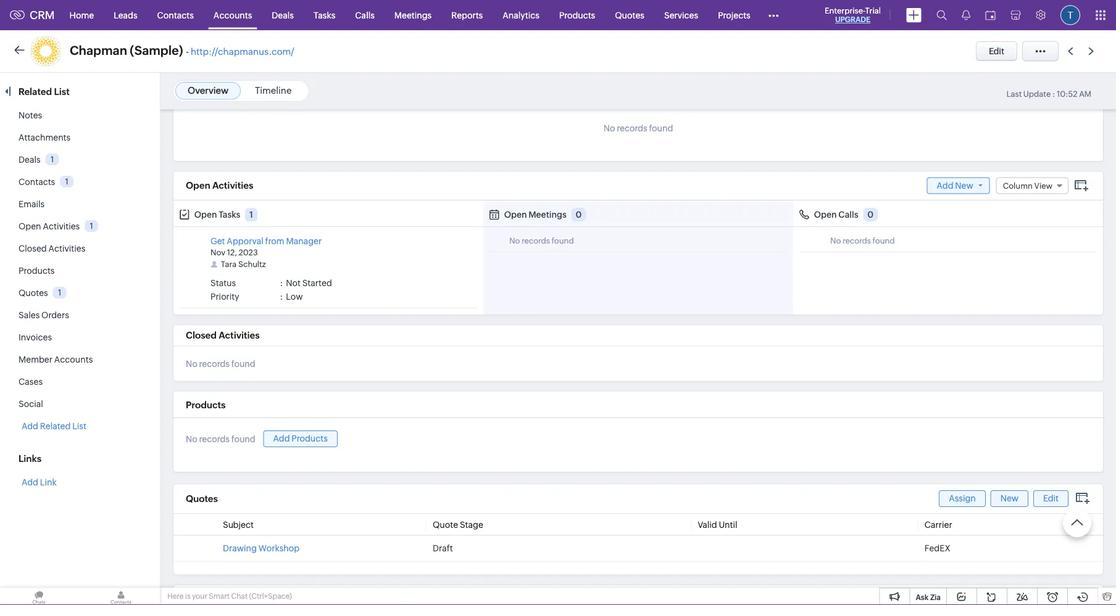 Task type: vqa. For each thing, say whether or not it's contained in the screenshot.
Exclude
no



Task type: locate. For each thing, give the bounding box(es) containing it.
open activities up the closed activities link
[[19, 222, 80, 232]]

: for : not started
[[280, 279, 283, 289]]

valid until link
[[698, 520, 738, 530]]

drawing workshop
[[223, 544, 300, 554]]

2 vertical spatial :
[[280, 292, 283, 302]]

0 vertical spatial deals link
[[262, 0, 304, 30]]

1 vertical spatial meetings
[[529, 210, 567, 220]]

1 vertical spatial tasks
[[219, 210, 240, 220]]

0 horizontal spatial closed
[[19, 244, 47, 254]]

accounts up http://chapmanus.com/ link
[[214, 10, 252, 20]]

1 vertical spatial closed activities
[[186, 331, 260, 341]]

reports link
[[442, 0, 493, 30]]

not
[[286, 279, 301, 289]]

closed activities
[[19, 244, 85, 254], [186, 331, 260, 341]]

1 horizontal spatial quotes link
[[605, 0, 655, 30]]

cases link
[[19, 377, 43, 387]]

0 vertical spatial edit
[[989, 46, 1005, 56]]

tasks
[[314, 10, 335, 20], [219, 210, 240, 220]]

1 up open activities link
[[65, 177, 68, 186]]

closed activities down open activities link
[[19, 244, 85, 254]]

2 0 from the left
[[868, 210, 874, 220]]

search image
[[937, 10, 947, 20]]

1 for quotes
[[58, 288, 61, 298]]

1 vertical spatial products link
[[19, 266, 55, 276]]

: left not
[[280, 279, 283, 289]]

calendar image
[[986, 10, 996, 20]]

1 vertical spatial deals
[[19, 155, 41, 165]]

edit down the calendar 'image'
[[989, 46, 1005, 56]]

0 horizontal spatial meetings
[[394, 10, 432, 20]]

assign
[[949, 494, 976, 504]]

social link
[[19, 400, 43, 409]]

calls inside calls link
[[355, 10, 375, 20]]

1
[[51, 155, 54, 164], [65, 177, 68, 186], [249, 210, 253, 220], [90, 222, 93, 231], [58, 288, 61, 298]]

search element
[[929, 0, 955, 30]]

leads
[[114, 10, 137, 20]]

services link
[[655, 0, 708, 30]]

add link
[[22, 478, 57, 488]]

1 vertical spatial closed
[[186, 331, 217, 341]]

new left edit link
[[1001, 494, 1019, 504]]

: for : low
[[280, 292, 283, 302]]

0 horizontal spatial closed activities
[[19, 244, 85, 254]]

quote stage link
[[433, 520, 483, 530]]

Other Modules field
[[761, 5, 787, 25]]

add for add products
[[273, 434, 290, 444]]

deals link
[[262, 0, 304, 30], [19, 155, 41, 165]]

1 down attachments link on the top of the page
[[51, 155, 54, 164]]

drawing
[[223, 544, 257, 554]]

add related list
[[22, 422, 86, 432]]

get apporval from manager link
[[211, 237, 322, 247]]

last
[[1007, 90, 1022, 99]]

analytics
[[503, 10, 540, 20]]

1 vertical spatial deals link
[[19, 155, 41, 165]]

found
[[649, 124, 673, 134], [552, 237, 574, 246], [873, 237, 895, 246], [231, 359, 255, 369], [231, 435, 255, 444]]

deals down attachments link on the top of the page
[[19, 155, 41, 165]]

assign link
[[939, 491, 986, 508]]

closed activities down priority
[[186, 331, 260, 341]]

new left column
[[956, 181, 974, 191]]

subject link
[[223, 520, 254, 530]]

open activities
[[186, 181, 253, 191], [19, 222, 80, 232]]

Column View field
[[996, 178, 1069, 194]]

1 horizontal spatial closed activities
[[186, 331, 260, 341]]

0 horizontal spatial accounts
[[54, 355, 93, 365]]

activities
[[212, 181, 253, 191], [43, 222, 80, 232], [48, 244, 85, 254], [219, 331, 260, 341]]

0 horizontal spatial calls
[[355, 10, 375, 20]]

apporval
[[227, 237, 264, 247]]

edit right new link
[[1044, 494, 1059, 504]]

no records found
[[604, 124, 673, 134], [509, 237, 574, 246], [831, 237, 895, 246], [186, 359, 255, 369], [186, 435, 255, 444]]

manager
[[286, 237, 322, 247]]

sales orders
[[19, 311, 69, 320]]

add new
[[937, 181, 974, 191]]

schultz
[[238, 260, 266, 270]]

: left 10:52
[[1053, 90, 1056, 99]]

quotes
[[615, 10, 645, 20], [19, 288, 48, 298], [186, 494, 218, 505]]

0 horizontal spatial quotes link
[[19, 288, 48, 298]]

0 horizontal spatial contacts
[[19, 177, 55, 187]]

calls
[[355, 10, 375, 20], [839, 210, 859, 220]]

0 horizontal spatial 0
[[576, 210, 582, 220]]

0 vertical spatial new
[[956, 181, 974, 191]]

2 vertical spatial quotes
[[186, 494, 218, 505]]

0 horizontal spatial deals link
[[19, 155, 41, 165]]

accounts
[[214, 10, 252, 20], [54, 355, 93, 365]]

add products link
[[263, 431, 338, 448]]

1 horizontal spatial accounts
[[214, 10, 252, 20]]

open calls
[[814, 210, 859, 220]]

carrier link
[[925, 520, 953, 530]]

1 horizontal spatial closed
[[186, 331, 217, 341]]

1 up "apporval"
[[249, 210, 253, 220]]

0 vertical spatial quotes
[[615, 10, 645, 20]]

0 right the open calls
[[868, 210, 874, 220]]

1 for deals
[[51, 155, 54, 164]]

1 right open activities link
[[90, 222, 93, 231]]

invoices link
[[19, 333, 52, 343]]

crm
[[30, 9, 55, 21]]

1 horizontal spatial new
[[1001, 494, 1019, 504]]

closed down priority
[[186, 331, 217, 341]]

1 horizontal spatial meetings
[[529, 210, 567, 220]]

1 horizontal spatial deals
[[272, 10, 294, 20]]

contacts up emails link
[[19, 177, 55, 187]]

status
[[211, 279, 236, 289]]

deals left tasks link
[[272, 10, 294, 20]]

link
[[40, 478, 57, 488]]

fedex
[[925, 544, 951, 554]]

0 vertical spatial deals
[[272, 10, 294, 20]]

valid until
[[698, 520, 738, 530]]

deals link up http://chapmanus.com/ link
[[262, 0, 304, 30]]

emails link
[[19, 199, 45, 209]]

contacts link
[[147, 0, 204, 30], [19, 177, 55, 187]]

related up 'notes' in the left of the page
[[19, 86, 52, 97]]

0 horizontal spatial open activities
[[19, 222, 80, 232]]

projects
[[718, 10, 751, 20]]

1 horizontal spatial open activities
[[186, 181, 253, 191]]

0 horizontal spatial deals
[[19, 155, 41, 165]]

0 vertical spatial tasks
[[314, 10, 335, 20]]

0 for meetings
[[576, 210, 582, 220]]

0 right open meetings
[[576, 210, 582, 220]]

signals image
[[962, 10, 971, 20]]

0 vertical spatial :
[[1053, 90, 1056, 99]]

1 horizontal spatial contacts link
[[147, 0, 204, 30]]

products
[[559, 10, 595, 20], [19, 266, 55, 276], [186, 400, 226, 411], [292, 434, 328, 444]]

reports
[[452, 10, 483, 20]]

contacts
[[157, 10, 194, 20], [19, 177, 55, 187]]

2023
[[239, 248, 258, 258]]

0 vertical spatial accounts
[[214, 10, 252, 20]]

0 vertical spatial related
[[19, 86, 52, 97]]

quotes link left services
[[605, 0, 655, 30]]

1 vertical spatial :
[[280, 279, 283, 289]]

contacts up chapman (sample) - http://chapmanus.com/
[[157, 10, 194, 20]]

closed down open activities link
[[19, 244, 47, 254]]

notes
[[19, 111, 42, 120]]

:
[[1053, 90, 1056, 99], [280, 279, 283, 289], [280, 292, 283, 302]]

stage
[[460, 520, 483, 530]]

0 horizontal spatial list
[[54, 86, 70, 97]]

1 vertical spatial accounts
[[54, 355, 93, 365]]

0 horizontal spatial quotes
[[19, 288, 48, 298]]

activities down priority
[[219, 331, 260, 341]]

0 horizontal spatial edit
[[989, 46, 1005, 56]]

1 vertical spatial edit
[[1044, 494, 1059, 504]]

open activities up open tasks
[[186, 181, 253, 191]]

1 horizontal spatial 0
[[868, 210, 874, 220]]

1 vertical spatial contacts
[[19, 177, 55, 187]]

orders
[[41, 311, 69, 320]]

1 up orders at the bottom left
[[58, 288, 61, 298]]

tasks left calls link
[[314, 10, 335, 20]]

open
[[186, 181, 210, 191], [194, 210, 217, 220], [504, 210, 527, 220], [814, 210, 837, 220], [19, 222, 41, 232]]

1 vertical spatial list
[[72, 422, 86, 432]]

related
[[19, 86, 52, 97], [40, 422, 71, 432]]

deals link down attachments link on the top of the page
[[19, 155, 41, 165]]

list
[[54, 86, 70, 97], [72, 422, 86, 432]]

deals
[[272, 10, 294, 20], [19, 155, 41, 165]]

cases
[[19, 377, 43, 387]]

valid
[[698, 520, 717, 530]]

low
[[286, 292, 303, 302]]

invoices
[[19, 333, 52, 343]]

0 horizontal spatial tasks
[[219, 210, 240, 220]]

closed activities link
[[19, 244, 85, 254]]

contacts link up emails link
[[19, 177, 55, 187]]

0 vertical spatial quotes link
[[605, 0, 655, 30]]

0 vertical spatial calls
[[355, 10, 375, 20]]

1 0 from the left
[[576, 210, 582, 220]]

accounts right member
[[54, 355, 93, 365]]

1 horizontal spatial calls
[[839, 210, 859, 220]]

1 vertical spatial open activities
[[19, 222, 80, 232]]

contacts link up chapman (sample) - http://chapmanus.com/
[[147, 0, 204, 30]]

0 horizontal spatial contacts link
[[19, 177, 55, 187]]

1 vertical spatial new
[[1001, 494, 1019, 504]]

tasks up 'get'
[[219, 210, 240, 220]]

trial
[[866, 6, 881, 15]]

ask
[[916, 594, 929, 602]]

carrier
[[925, 520, 953, 530]]

analytics link
[[493, 0, 549, 30]]

0 horizontal spatial new
[[956, 181, 974, 191]]

chapman
[[70, 44, 127, 58]]

0 vertical spatial contacts
[[157, 10, 194, 20]]

products link right analytics at the left top
[[549, 0, 605, 30]]

1 horizontal spatial list
[[72, 422, 86, 432]]

here
[[167, 593, 184, 601]]

quotes link up sales
[[19, 288, 48, 298]]

products link
[[549, 0, 605, 30], [19, 266, 55, 276]]

1 horizontal spatial products link
[[549, 0, 605, 30]]

add products
[[273, 434, 328, 444]]

1 horizontal spatial contacts
[[157, 10, 194, 20]]

1 horizontal spatial edit
[[1044, 494, 1059, 504]]

products link down the closed activities link
[[19, 266, 55, 276]]

1 horizontal spatial quotes
[[186, 494, 218, 505]]

related down social link
[[40, 422, 71, 432]]

activities up the closed activities link
[[43, 222, 80, 232]]

: left low
[[280, 292, 283, 302]]

0 vertical spatial contacts link
[[147, 0, 204, 30]]

meetings
[[394, 10, 432, 20], [529, 210, 567, 220]]

create menu image
[[907, 8, 922, 23]]

edit
[[989, 46, 1005, 56], [1044, 494, 1059, 504]]

closed
[[19, 244, 47, 254], [186, 331, 217, 341]]



Task type: describe. For each thing, give the bounding box(es) containing it.
0 vertical spatial meetings
[[394, 10, 432, 20]]

started
[[302, 279, 332, 289]]

projects link
[[708, 0, 761, 30]]

get apporval from manager nov 12, 2023
[[211, 237, 322, 258]]

sales
[[19, 311, 40, 320]]

column
[[1003, 181, 1033, 191]]

http://chapmanus.com/
[[191, 46, 294, 57]]

chats image
[[0, 589, 78, 606]]

-
[[186, 46, 189, 57]]

overview
[[188, 85, 229, 96]]

activities down open activities link
[[48, 244, 85, 254]]

zia
[[931, 594, 941, 602]]

attachments link
[[19, 133, 70, 143]]

timeline link
[[255, 85, 292, 96]]

priority
[[211, 292, 239, 302]]

1 vertical spatial quotes link
[[19, 288, 48, 298]]

crm link
[[10, 9, 55, 21]]

am
[[1080, 90, 1092, 99]]

open meetings
[[504, 210, 567, 220]]

1 vertical spatial quotes
[[19, 288, 48, 298]]

0 vertical spatial list
[[54, 86, 70, 97]]

: low
[[280, 292, 303, 302]]

edit link
[[1034, 491, 1069, 508]]

add for add related list
[[22, 422, 38, 432]]

tara schultz
[[221, 260, 266, 270]]

1 horizontal spatial tasks
[[314, 10, 335, 20]]

enterprise-
[[825, 6, 866, 15]]

0 horizontal spatial products link
[[19, 266, 55, 276]]

10:52
[[1057, 90, 1078, 99]]

leads link
[[104, 0, 147, 30]]

overview link
[[188, 85, 229, 96]]

column view
[[1003, 181, 1053, 191]]

view
[[1035, 181, 1053, 191]]

0 vertical spatial products link
[[549, 0, 605, 30]]

open tasks
[[194, 210, 240, 220]]

1 for contacts
[[65, 177, 68, 186]]

enterprise-trial upgrade
[[825, 6, 881, 24]]

social
[[19, 400, 43, 409]]

(ctrl+space)
[[249, 593, 292, 601]]

add for add new
[[937, 181, 954, 191]]

1 horizontal spatial deals link
[[262, 0, 304, 30]]

12,
[[227, 248, 237, 258]]

calls link
[[345, 0, 385, 30]]

member accounts
[[19, 355, 93, 365]]

ask zia
[[916, 594, 941, 602]]

draft
[[433, 544, 453, 554]]

1 vertical spatial calls
[[839, 210, 859, 220]]

signals element
[[955, 0, 978, 30]]

your
[[192, 593, 207, 601]]

is
[[185, 593, 191, 601]]

edit inside button
[[989, 46, 1005, 56]]

(sample)
[[130, 44, 183, 58]]

open activities link
[[19, 222, 80, 232]]

profile image
[[1061, 5, 1081, 25]]

until
[[719, 520, 738, 530]]

update
[[1024, 90, 1051, 99]]

previous record image
[[1068, 47, 1074, 55]]

create menu element
[[899, 0, 929, 30]]

chat
[[231, 593, 248, 601]]

0 vertical spatial closed activities
[[19, 244, 85, 254]]

2 horizontal spatial quotes
[[615, 10, 645, 20]]

home link
[[60, 0, 104, 30]]

next record image
[[1089, 47, 1097, 55]]

chapman (sample) - http://chapmanus.com/
[[70, 44, 294, 58]]

: not started
[[280, 279, 332, 289]]

services
[[664, 10, 699, 20]]

1 vertical spatial contacts link
[[19, 177, 55, 187]]

tasks link
[[304, 0, 345, 30]]

attachments
[[19, 133, 70, 143]]

0 vertical spatial closed
[[19, 244, 47, 254]]

0 vertical spatial open activities
[[186, 181, 253, 191]]

activities up open tasks
[[212, 181, 253, 191]]

member accounts link
[[19, 355, 93, 365]]

add for add link
[[22, 478, 38, 488]]

sales orders link
[[19, 311, 69, 320]]

get
[[211, 237, 225, 247]]

links
[[19, 454, 41, 465]]

1 vertical spatial related
[[40, 422, 71, 432]]

contacts image
[[82, 589, 160, 606]]

notes link
[[19, 111, 42, 120]]

meetings link
[[385, 0, 442, 30]]

1 for open activities
[[90, 222, 93, 231]]

smart
[[209, 593, 230, 601]]

0 for calls
[[868, 210, 874, 220]]

upgrade
[[835, 15, 871, 24]]

from
[[265, 237, 284, 247]]

member
[[19, 355, 52, 365]]

timeline
[[255, 85, 292, 96]]

nov
[[211, 248, 225, 258]]

subject
[[223, 520, 254, 530]]

profile element
[[1054, 0, 1088, 30]]

last update : 10:52 am
[[1007, 90, 1092, 99]]

emails
[[19, 199, 45, 209]]



